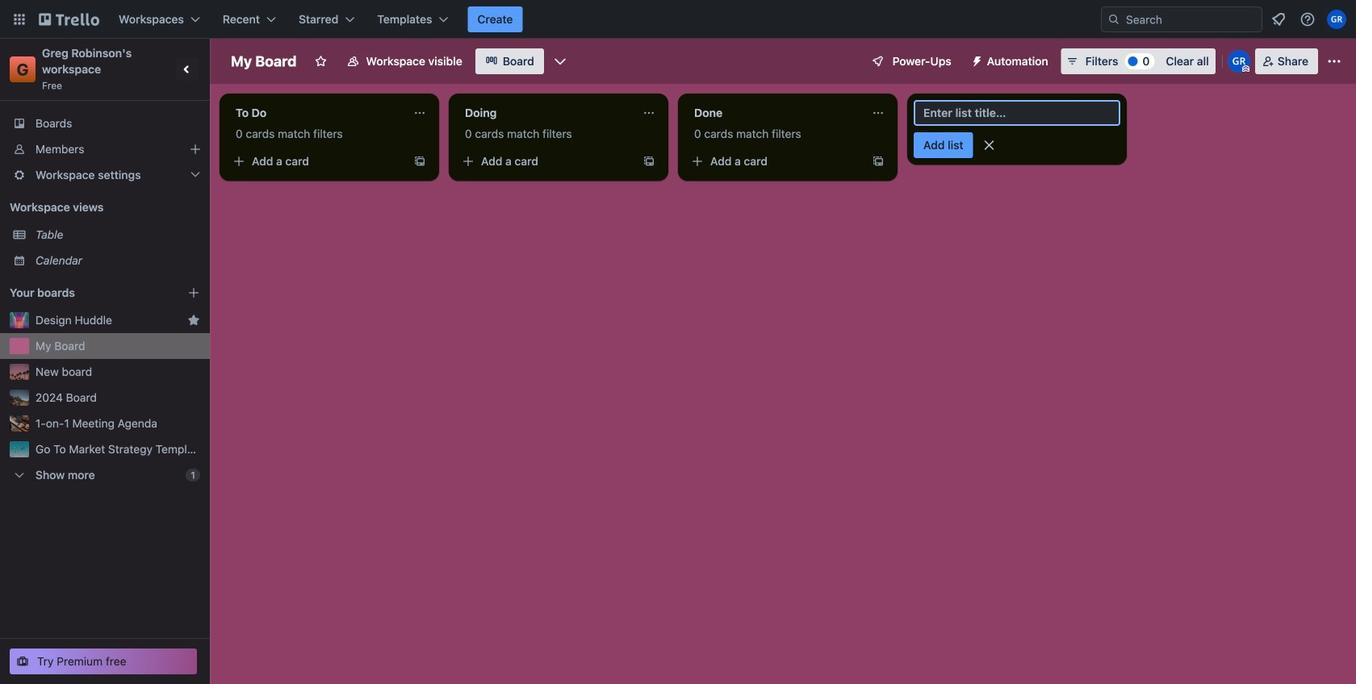 Task type: locate. For each thing, give the bounding box(es) containing it.
add board image
[[187, 287, 200, 300]]

None text field
[[226, 100, 407, 126], [456, 100, 636, 126], [226, 100, 407, 126], [456, 100, 636, 126]]

search image
[[1108, 13, 1121, 26]]

this member is an admin of this board. image
[[1243, 65, 1250, 73]]

1 horizontal spatial create from template… image
[[643, 155, 656, 168]]

0 horizontal spatial create from template… image
[[414, 155, 426, 168]]

sm image
[[965, 48, 988, 71]]

None text field
[[685, 100, 866, 126]]

back to home image
[[39, 6, 99, 32]]

create from template… image
[[414, 155, 426, 168], [643, 155, 656, 168], [872, 155, 885, 168]]

0 notifications image
[[1270, 10, 1289, 29]]

cancel list editing image
[[982, 137, 998, 153]]

your boards with 7 items element
[[10, 284, 163, 303]]

primary element
[[0, 0, 1357, 39]]

2 horizontal spatial create from template… image
[[872, 155, 885, 168]]

Search field
[[1121, 8, 1262, 31]]



Task type: describe. For each thing, give the bounding box(es) containing it.
3 create from template… image from the left
[[872, 155, 885, 168]]

2 create from template… image from the left
[[643, 155, 656, 168]]

1 create from template… image from the left
[[414, 155, 426, 168]]

Board name text field
[[223, 48, 305, 74]]

starred icon image
[[187, 314, 200, 327]]

greg robinson (gregrobinson96) image
[[1228, 50, 1251, 73]]

Enter list title… text field
[[914, 100, 1121, 126]]

star or unstar board image
[[315, 55, 327, 68]]

greg robinson (gregrobinson96) image
[[1328, 10, 1347, 29]]

workspace navigation collapse icon image
[[176, 58, 199, 81]]

customize views image
[[552, 53, 569, 69]]

show menu image
[[1327, 53, 1343, 69]]

open information menu image
[[1300, 11, 1317, 27]]



Task type: vqa. For each thing, say whether or not it's contained in the screenshot.
the top GREG ROBINSON (GREGROBINSON96) 'icon'
yes



